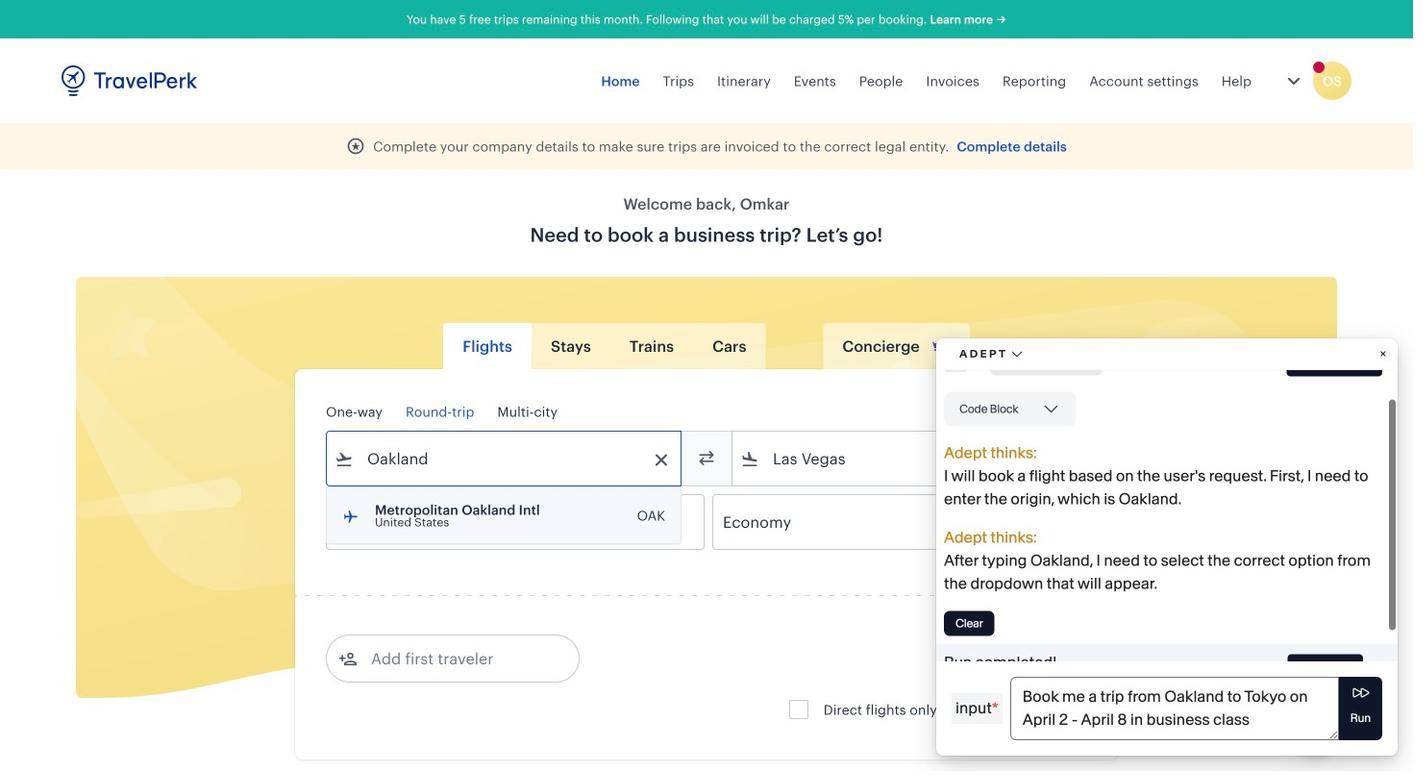 Task type: vqa. For each thing, say whether or not it's contained in the screenshot.
Move forward to switch to the next month. "Icon"
no



Task type: locate. For each thing, give the bounding box(es) containing it.
Add first traveler search field
[[358, 643, 558, 674]]

From search field
[[354, 443, 656, 474]]

Depart text field
[[354, 495, 454, 549]]



Task type: describe. For each thing, give the bounding box(es) containing it.
To search field
[[760, 443, 1062, 474]]

Return text field
[[468, 495, 568, 549]]



